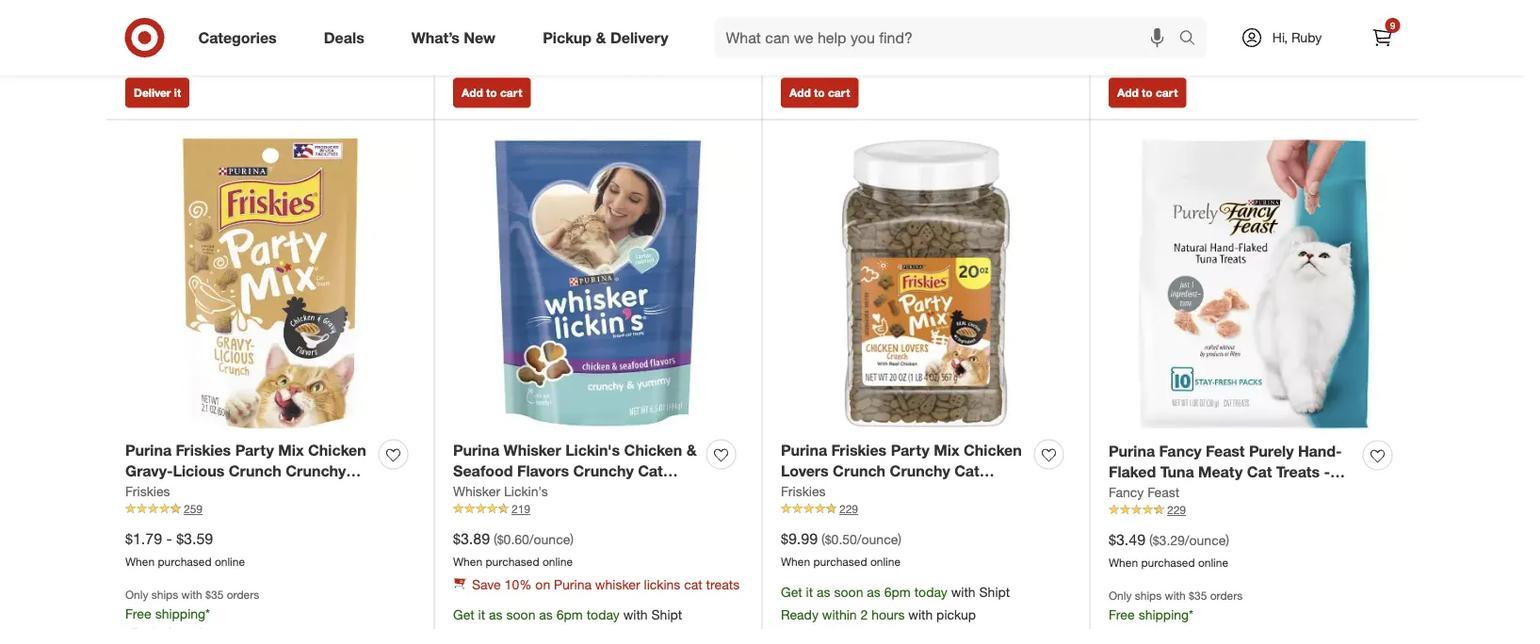Task type: describe. For each thing, give the bounding box(es) containing it.
friskies down lovers
[[781, 484, 826, 500]]

229 link for meaty
[[1109, 502, 1401, 519]]

9
[[1391, 19, 1396, 31]]

shipt for get it as soon as 6pm today with shipt ready within 2 hours with pickup
[[980, 584, 1011, 601]]

1 horizontal spatial lamar
[[926, 25, 963, 42]]

today for get it as soon as 6pm today with shipt
[[587, 607, 620, 623]]

exclusions for the left 'exclusions apply.' link
[[786, 3, 849, 19]]

free shipping * for $1.79
[[125, 606, 210, 623]]

free for $1.79
[[125, 606, 152, 623]]

mix for cat
[[934, 441, 960, 459]]

$1.79 - $3.59 when purchased online
[[125, 530, 245, 569]]

hours inside get it as soon as 6pm today with shipt ready within 2 hours with pickup
[[872, 607, 905, 623]]

chicken inside purina whisker lickin's chicken & seafood flavors crunchy cat treats - 6.5oz
[[624, 441, 683, 459]]

fancy inside fancy feast link
[[1109, 484, 1145, 501]]

pickup
[[543, 28, 592, 47]]

2 horizontal spatial at
[[1160, 26, 1171, 43]]

deals
[[324, 28, 365, 47]]

gravy-
[[125, 462, 173, 481]]

1 vertical spatial feast
[[1148, 484, 1180, 501]]

ships for $3.49
[[1136, 589, 1162, 603]]

friskies link for treats
[[781, 483, 826, 501]]

whisker
[[596, 577, 641, 593]]

cat for chicken
[[638, 462, 663, 481]]

delivery
[[611, 28, 669, 47]]

purina friskies party mix chicken gravy-licious crunch crunchy cat treats link
[[125, 440, 371, 502]]

add to cart for rightmost 'exclusions apply.' link
[[1118, 86, 1179, 100]]

0 horizontal spatial lickin's
[[504, 484, 548, 500]]

purely
[[1250, 442, 1295, 460]]

at inside in stock at  austin south lamar ready within 2 hours with pickup
[[504, 25, 515, 42]]

licious
[[173, 462, 225, 481]]

whisker inside whisker lickin's link
[[453, 484, 501, 500]]

only for $3.49
[[1109, 589, 1132, 603]]

$3.59
[[176, 530, 213, 549]]

shipt for get it as soon as 6pm today with shipt
[[652, 607, 683, 623]]

to for first add to cart button from left
[[486, 86, 497, 100]]

save
[[472, 577, 501, 593]]

what's
[[412, 28, 460, 47]]

purina friskies party mix chicken lovers crunch crunchy cat treats - 20oz
[[781, 441, 1022, 502]]

20oz
[[840, 484, 873, 502]]

stock for rightmost 'exclusions apply.' link
[[1124, 26, 1156, 43]]

fancy inside purina fancy feast purely hand- flaked tuna meaty cat treats - 1.06oz/10ct pack
[[1160, 442, 1202, 460]]

purina for purina fancy feast purely hand- flaked tuna meaty cat treats - 1.06oz/10ct pack
[[1109, 442, 1156, 460]]

get for get it as soon as 6pm today with shipt ready within 2 hours with pickup
[[781, 584, 803, 601]]

) for $3.49
[[1227, 533, 1230, 549]]

lickins
[[644, 577, 681, 593]]

in for add to cart button associated with rightmost 'exclusions apply.' link
[[1109, 26, 1120, 43]]

add to cart button for rightmost 'exclusions apply.' link
[[1109, 78, 1187, 108]]

deals link
[[308, 17, 388, 58]]

- for purina whisker lickin's chicken & seafood flavors crunchy cat treats - 6.5oz
[[501, 484, 507, 502]]

6pm for get it as soon as 6pm today with shipt
[[557, 607, 583, 623]]

only for $1.79
[[125, 588, 148, 602]]

ready inside in stock at  austin south lamar ready within 2 hours with pickup
[[453, 44, 491, 61]]

free for $3.49
[[1109, 607, 1136, 623]]

$0.50
[[825, 532, 858, 548]]

$3.89
[[453, 530, 490, 549]]

purina friskies party mix chicken gravy-licious crunch crunchy cat treats
[[125, 441, 366, 502]]

purina friskies party mix chicken lovers crunch crunchy cat treats - 20oz link
[[781, 440, 1027, 502]]

0 horizontal spatial apply.
[[853, 3, 888, 19]]

219 link
[[453, 501, 744, 518]]

1 add to cart from the left
[[462, 86, 523, 100]]

treats
[[707, 577, 740, 593]]

219
[[512, 502, 531, 517]]

$9.99 ( $0.50 /ounce ) when purchased online
[[781, 530, 902, 569]]

only ships with $35 orders for $3.59
[[125, 588, 260, 602]]

with inside in stock at  austin south lamar ready within 2 hours with pickup
[[581, 44, 605, 61]]

only ships with $35 orders for $3.29
[[1109, 589, 1244, 603]]

pickup inside get it as soon as 6pm today with shipt ready within 2 hours with pickup
[[937, 607, 977, 623]]

& inside purina whisker lickin's chicken & seafood flavors crunchy cat treats - 6.5oz
[[687, 441, 697, 459]]

purina right on
[[554, 577, 592, 593]]

- inside $1.79 - $3.59 when purchased online
[[166, 530, 172, 549]]

friskies inside purina friskies party mix chicken lovers crunch crunchy cat treats - 20oz
[[832, 441, 887, 459]]

259
[[184, 502, 203, 517]]

1 horizontal spatial at
[[832, 25, 843, 42]]

1.06oz/10ct
[[1109, 485, 1192, 503]]

flaked
[[1109, 463, 1157, 482]]

1 horizontal spatial exclusions apply. link
[[1114, 4, 1216, 20]]

purina whisker lickin's chicken & seafood flavors crunchy cat treats - 6.5oz
[[453, 441, 697, 502]]

purchased for $3.89
[[486, 555, 540, 569]]

austin for the left 'exclusions apply.' link
[[847, 25, 883, 42]]

2 inside in stock at  austin south lamar ready within 2 hours with pickup
[[533, 44, 540, 61]]

1 horizontal spatial * exclusions apply. in stock at  austin south lamar ready within 2 hours with pickup
[[1109, 4, 1305, 62]]

2 inside get it as soon as 6pm today with shipt ready within 2 hours with pickup
[[861, 607, 868, 623]]

in for add to cart button corresponding to the left 'exclusions apply.' link
[[781, 25, 792, 42]]

austin for rightmost 'exclusions apply.' link
[[1175, 26, 1211, 43]]

purina fancy feast purely hand- flaked tuna meaty cat treats - 1.06oz/10ct pack
[[1109, 442, 1343, 503]]

deliver it button
[[125, 78, 190, 108]]

crunchy inside purina friskies party mix chicken gravy-licious crunch crunchy cat treats
[[286, 462, 346, 481]]

orders for $3.29
[[1211, 589, 1244, 603]]

6pm for get it as soon as 6pm today with shipt ready within 2 hours with pickup
[[885, 584, 911, 601]]

2 add from the left
[[790, 86, 811, 100]]

fancy feast link
[[1109, 484, 1180, 502]]

flavors
[[517, 462, 569, 481]]

categories
[[198, 28, 277, 47]]

1 add from the left
[[462, 86, 483, 100]]

- for purina fancy feast purely hand- flaked tuna meaty cat treats - 1.06oz/10ct pack
[[1325, 463, 1331, 482]]

tuna
[[1161, 463, 1195, 482]]

treats inside purina friskies party mix chicken gravy-licious crunch crunchy cat treats
[[155, 484, 198, 502]]

categories link
[[182, 17, 300, 58]]

$35 for $3.59
[[206, 588, 224, 602]]

get it as soon as 6pm today with shipt ready within 2 hours with pickup
[[781, 584, 1011, 623]]

austin inside in stock at  austin south lamar ready within 2 hours with pickup
[[519, 25, 555, 42]]

search button
[[1171, 17, 1216, 62]]

$0.60
[[497, 532, 530, 548]]

stock inside in stock at  austin south lamar ready within 2 hours with pickup
[[468, 25, 500, 42]]

get it as soon as 6pm today with shipt
[[453, 607, 683, 623]]

in stock at  austin south lamar ready within 2 hours with pickup
[[453, 25, 649, 61]]

treats for purina whisker lickin's chicken & seafood flavors crunchy cat treats - 6.5oz
[[453, 484, 497, 502]]

$1.79
[[125, 530, 162, 549]]

whisker lickin's
[[453, 484, 548, 500]]

hi, ruby
[[1273, 29, 1323, 46]]

deliver
[[134, 86, 171, 100]]

9 link
[[1362, 17, 1404, 58]]

it for deliver it
[[174, 86, 181, 100]]

229 for 1.06oz/10ct
[[1168, 503, 1187, 517]]

to for add to cart button associated with rightmost 'exclusions apply.' link
[[1142, 86, 1153, 100]]

purina fancy feast purely hand- flaked tuna meaty cat treats - 1.06oz/10ct pack link
[[1109, 440, 1356, 503]]

lovers
[[781, 462, 829, 481]]

lickin's inside purina whisker lickin's chicken & seafood flavors crunchy cat treats - 6.5oz
[[566, 441, 620, 459]]

party for crunchy
[[891, 441, 930, 459]]



Task type: locate. For each thing, give the bounding box(es) containing it.
seafood
[[453, 462, 513, 481]]

whisker lickin's link
[[453, 483, 548, 501]]

1 crunch from the left
[[229, 462, 282, 481]]

only ships with $35 orders down $3.49 ( $3.29 /ounce ) when purchased online
[[1109, 589, 1244, 603]]

today for get it as soon as 6pm today with shipt ready within 2 hours with pickup
[[915, 584, 948, 601]]

to
[[486, 86, 497, 100], [814, 86, 825, 100], [1142, 86, 1153, 100]]

purchased inside $3.49 ( $3.29 /ounce ) when purchased online
[[1142, 556, 1196, 570]]

1 horizontal spatial free
[[1109, 607, 1136, 623]]

2 horizontal spatial in
[[1109, 26, 1120, 43]]

party for crunch
[[235, 441, 274, 459]]

1 vertical spatial fancy
[[1109, 484, 1145, 501]]

purina up gravy-
[[125, 441, 172, 459]]

within inside in stock at  austin south lamar ready within 2 hours with pickup
[[495, 44, 529, 61]]

free shipping * for $3.49
[[1109, 607, 1194, 623]]

3 cart from the left
[[1156, 86, 1179, 100]]

2 horizontal spatial crunchy
[[890, 462, 951, 481]]

/ounce for $9.99
[[858, 532, 899, 548]]

1 party from the left
[[235, 441, 274, 459]]

crunchy for lovers
[[890, 462, 951, 481]]

1 vertical spatial &
[[687, 441, 697, 459]]

meaty
[[1199, 463, 1244, 482]]

treats inside purina whisker lickin's chicken & seafood flavors crunchy cat treats - 6.5oz
[[453, 484, 497, 502]]

1 horizontal spatial cart
[[828, 86, 851, 100]]

soon down the $9.99 ( $0.50 /ounce ) when purchased online
[[835, 584, 864, 601]]

purina friskies party mix chicken gravy-licious crunch crunchy  cat treats image
[[125, 138, 416, 429], [125, 138, 416, 429]]

0 horizontal spatial add to cart button
[[453, 78, 531, 108]]

whisker inside purina whisker lickin's chicken & seafood flavors crunchy cat treats - 6.5oz
[[504, 441, 561, 459]]

) inside $3.49 ( $3.29 /ounce ) when purchased online
[[1227, 533, 1230, 549]]

0 horizontal spatial today
[[587, 607, 620, 623]]

3 add to cart button from the left
[[1109, 78, 1187, 108]]

purina inside purina friskies party mix chicken gravy-licious crunch crunchy cat treats
[[125, 441, 172, 459]]

0 vertical spatial it
[[174, 86, 181, 100]]

crunchy
[[286, 462, 346, 481], [574, 462, 634, 481], [890, 462, 951, 481]]

0 horizontal spatial add
[[462, 86, 483, 100]]

0 horizontal spatial austin
[[519, 25, 555, 42]]

purchased for $9.99
[[814, 555, 868, 569]]

it for get it as soon as 6pm today with shipt ready within 2 hours with pickup
[[806, 584, 814, 601]]

crunch up 259 link
[[229, 462, 282, 481]]

0 vertical spatial whisker
[[504, 441, 561, 459]]

1 horizontal spatial add to cart button
[[781, 78, 859, 108]]

1 horizontal spatial 6pm
[[885, 584, 911, 601]]

1 vertical spatial today
[[587, 607, 620, 623]]

229 link down meaty
[[1109, 502, 1401, 519]]

only ships with $35 orders down $1.79 - $3.59 when purchased online
[[125, 588, 260, 602]]

0 horizontal spatial south
[[559, 25, 594, 42]]

crunchy inside purina friskies party mix chicken lovers crunch crunchy cat treats - 20oz
[[890, 462, 951, 481]]

6pm down the $9.99 ( $0.50 /ounce ) when purchased online
[[885, 584, 911, 601]]

2 to from the left
[[814, 86, 825, 100]]

south for add to cart button corresponding to the left 'exclusions apply.' link
[[887, 25, 922, 42]]

2 friskies link from the left
[[781, 483, 826, 501]]

0 horizontal spatial crunch
[[229, 462, 282, 481]]

exclusions for rightmost 'exclusions apply.' link
[[1114, 4, 1177, 20]]

2 party from the left
[[891, 441, 930, 459]]

1 horizontal spatial apply.
[[1181, 4, 1216, 20]]

orders down $3.49 ( $3.29 /ounce ) when purchased online
[[1211, 589, 1244, 603]]

online down pack on the bottom of page
[[1199, 556, 1229, 570]]

it down save
[[478, 607, 486, 623]]

shipping for $3.59
[[155, 606, 206, 623]]

- inside purina whisker lickin's chicken & seafood flavors crunchy cat treats - 6.5oz
[[501, 484, 507, 502]]

cat inside purina fancy feast purely hand- flaked tuna meaty cat treats - 1.06oz/10ct pack
[[1248, 463, 1273, 482]]

/ounce inside $3.49 ( $3.29 /ounce ) when purchased online
[[1186, 533, 1227, 549]]

purina friskies party mix chicken lovers crunch crunchy cat treats - 20oz image
[[781, 138, 1072, 429], [781, 138, 1072, 429]]

chicken inside purina friskies party mix chicken gravy-licious crunch crunchy cat treats
[[308, 441, 366, 459]]

$35 down $3.49 ( $3.29 /ounce ) when purchased online
[[1190, 589, 1208, 603]]

whisker up flavors
[[504, 441, 561, 459]]

treats down licious
[[155, 484, 198, 502]]

what's new
[[412, 28, 496, 47]]

when down $9.99
[[781, 555, 811, 569]]

229
[[840, 502, 859, 517], [1168, 503, 1187, 517]]

free shipping * down $1.79 - $3.59 when purchased online
[[125, 606, 210, 623]]

online for $9.99
[[871, 555, 901, 569]]

friskies down gravy-
[[125, 484, 170, 500]]

*
[[781, 3, 786, 19], [1109, 4, 1114, 20], [206, 606, 210, 623], [1190, 607, 1194, 623]]

) down 219 link
[[571, 532, 574, 548]]

treats inside purina fancy feast purely hand- flaked tuna meaty cat treats - 1.06oz/10ct pack
[[1277, 463, 1321, 482]]

online inside the $9.99 ( $0.50 /ounce ) when purchased online
[[871, 555, 901, 569]]

deliver it
[[134, 86, 181, 100]]

1 horizontal spatial 229 link
[[1109, 502, 1401, 519]]

1 horizontal spatial /ounce
[[858, 532, 899, 548]]

when down $3.49
[[1109, 556, 1139, 570]]

$35 down $1.79 - $3.59 when purchased online
[[206, 588, 224, 602]]

1 add to cart button from the left
[[453, 78, 531, 108]]

soon down 10%
[[507, 607, 536, 623]]

1 horizontal spatial orders
[[1211, 589, 1244, 603]]

today inside get it as soon as 6pm today with shipt ready within 2 hours with pickup
[[915, 584, 948, 601]]

0 horizontal spatial at
[[504, 25, 515, 42]]

pickup inside in stock at  austin south lamar ready within 2 hours with pickup
[[609, 44, 649, 61]]

crunchy for seafood
[[574, 462, 634, 481]]

purina for purina friskies party mix chicken gravy-licious crunch crunchy cat treats
[[125, 441, 172, 459]]

$3.29
[[1153, 533, 1186, 549]]

1 horizontal spatial )
[[899, 532, 902, 548]]

0 horizontal spatial 229 link
[[781, 501, 1072, 518]]

0 horizontal spatial it
[[174, 86, 181, 100]]

friskies inside purina friskies party mix chicken gravy-licious crunch crunchy cat treats
[[176, 441, 231, 459]]

within inside get it as soon as 6pm today with shipt ready within 2 hours with pickup
[[823, 607, 857, 623]]

2 crunchy from the left
[[574, 462, 634, 481]]

add to cart
[[462, 86, 523, 100], [790, 86, 851, 100], [1118, 86, 1179, 100]]

crunch up 20oz
[[833, 462, 886, 481]]

with
[[581, 44, 605, 61], [909, 44, 933, 61], [1237, 45, 1261, 62], [952, 584, 976, 601], [182, 588, 202, 602], [1166, 589, 1186, 603], [624, 607, 648, 623], [909, 607, 933, 623]]

crunchy inside purina whisker lickin's chicken & seafood flavors crunchy cat treats - 6.5oz
[[574, 462, 634, 481]]

) for $3.89
[[571, 532, 574, 548]]

0 horizontal spatial (
[[494, 532, 497, 548]]

* exclusions apply. in stock at  austin south lamar ready within 2 hours with pickup
[[781, 3, 977, 61], [1109, 4, 1305, 62]]

purchased down the $0.50
[[814, 555, 868, 569]]

chicken for purina friskies party mix chicken gravy-licious crunch crunchy cat treats
[[308, 441, 366, 459]]

treats inside purina friskies party mix chicken lovers crunch crunchy cat treats - 20oz
[[781, 484, 825, 502]]

259 link
[[125, 501, 416, 518]]

party
[[235, 441, 274, 459], [891, 441, 930, 459]]

(
[[494, 532, 497, 548], [822, 532, 825, 548], [1150, 533, 1153, 549]]

austin
[[519, 25, 555, 42], [847, 25, 883, 42], [1175, 26, 1211, 43]]

0 horizontal spatial only ships with $35 orders
[[125, 588, 260, 602]]

/ounce for $3.49
[[1186, 533, 1227, 549]]

) inside the $9.99 ( $0.50 /ounce ) when purchased online
[[899, 532, 902, 548]]

cat inside purina friskies party mix chicken lovers crunch crunchy cat treats - 20oz
[[955, 462, 980, 481]]

in inside in stock at  austin south lamar ready within 2 hours with pickup
[[453, 25, 464, 42]]

as
[[817, 584, 831, 601], [867, 584, 881, 601], [489, 607, 503, 623], [539, 607, 553, 623]]

crunch inside purina friskies party mix chicken lovers crunch crunchy cat treats - 20oz
[[833, 462, 886, 481]]

new
[[464, 28, 496, 47]]

it down the $9.99 ( $0.50 /ounce ) when purchased online
[[806, 584, 814, 601]]

whisker down 'seafood'
[[453, 484, 501, 500]]

2 chicken from the left
[[624, 441, 683, 459]]

1 horizontal spatial exclusions
[[1114, 4, 1177, 20]]

1 horizontal spatial today
[[915, 584, 948, 601]]

0 horizontal spatial lamar
[[598, 25, 635, 42]]

shipping down $1.79 - $3.59 when purchased online
[[155, 606, 206, 623]]

crunch inside purina friskies party mix chicken gravy-licious crunch crunchy cat treats
[[229, 462, 282, 481]]

3 crunchy from the left
[[890, 462, 951, 481]]

add to cart for the left 'exclusions apply.' link
[[790, 86, 851, 100]]

ships down $3.49 ( $3.29 /ounce ) when purchased online
[[1136, 589, 1162, 603]]

stock for the left 'exclusions apply.' link
[[796, 25, 828, 42]]

save 10% on purina whisker lickins cat treats
[[472, 577, 740, 593]]

0 horizontal spatial exclusions
[[786, 3, 849, 19]]

only ships with $35 orders
[[125, 588, 260, 602], [1109, 589, 1244, 603]]

229 up $3.29
[[1168, 503, 1187, 517]]

lickin's up 219 at the bottom of page
[[504, 484, 548, 500]]

0 horizontal spatial 6pm
[[557, 607, 583, 623]]

2 mix from the left
[[934, 441, 960, 459]]

feast
[[1207, 442, 1246, 460], [1148, 484, 1180, 501]]

when inside $3.89 ( $0.60 /ounce ) when purchased online
[[453, 555, 483, 569]]

( right $3.89
[[494, 532, 497, 548]]

1 horizontal spatial in
[[781, 25, 792, 42]]

hours
[[544, 44, 577, 61], [872, 44, 905, 61], [1200, 45, 1233, 62], [872, 607, 905, 623]]

friskies
[[176, 441, 231, 459], [832, 441, 887, 459], [125, 484, 170, 500], [781, 484, 826, 500]]

&
[[596, 28, 606, 47], [687, 441, 697, 459]]

1 horizontal spatial add
[[790, 86, 811, 100]]

1 cart from the left
[[500, 86, 523, 100]]

1 horizontal spatial soon
[[835, 584, 864, 601]]

purina for purina friskies party mix chicken lovers crunch crunchy cat treats - 20oz
[[781, 441, 828, 459]]

feast up meaty
[[1207, 442, 1246, 460]]

stock
[[468, 25, 500, 42], [796, 25, 828, 42], [1124, 26, 1156, 43]]

1 horizontal spatial get
[[781, 584, 803, 601]]

pickup
[[609, 44, 649, 61], [937, 44, 977, 61], [1265, 45, 1305, 62], [937, 607, 977, 623]]

purina inside purina friskies party mix chicken lovers crunch crunchy cat treats - 20oz
[[781, 441, 828, 459]]

free down $1.79
[[125, 606, 152, 623]]

at
[[504, 25, 515, 42], [832, 25, 843, 42], [1160, 26, 1171, 43]]

( inside the $9.99 ( $0.50 /ounce ) when purchased online
[[822, 532, 825, 548]]

1 vertical spatial soon
[[507, 607, 536, 623]]

1 horizontal spatial ships
[[1136, 589, 1162, 603]]

whisker
[[504, 441, 561, 459], [453, 484, 501, 500]]

online down 259 link
[[215, 555, 245, 569]]

$3.49
[[1109, 531, 1146, 550]]

1 horizontal spatial (
[[822, 532, 825, 548]]

get down $9.99
[[781, 584, 803, 601]]

purchased inside $1.79 - $3.59 when purchased online
[[158, 555, 212, 569]]

crunch
[[229, 462, 282, 481], [833, 462, 886, 481]]

friskies link down gravy-
[[125, 483, 170, 501]]

treats down lovers
[[781, 484, 825, 502]]

$3.89 ( $0.60 /ounce ) when purchased online
[[453, 530, 574, 569]]

0 horizontal spatial mix
[[278, 441, 304, 459]]

get down save
[[453, 607, 475, 623]]

0 horizontal spatial 229
[[840, 502, 859, 517]]

1 horizontal spatial whisker
[[504, 441, 561, 459]]

6pm
[[885, 584, 911, 601], [557, 607, 583, 623]]

0 horizontal spatial /ounce
[[530, 532, 571, 548]]

fancy up tuna
[[1160, 442, 1202, 460]]

purchased for $3.49
[[1142, 556, 1196, 570]]

0 horizontal spatial whisker
[[453, 484, 501, 500]]

purina inside purina fancy feast purely hand- flaked tuna meaty cat treats - 1.06oz/10ct pack
[[1109, 442, 1156, 460]]

1 horizontal spatial austin
[[847, 25, 883, 42]]

fancy down flaked at the right bottom of page
[[1109, 484, 1145, 501]]

1 horizontal spatial crunch
[[833, 462, 886, 481]]

cat
[[638, 462, 663, 481], [955, 462, 980, 481], [1248, 463, 1273, 482], [125, 484, 150, 502]]

online up get it as soon as 6pm today with shipt ready within 2 hours with pickup
[[871, 555, 901, 569]]

1 horizontal spatial it
[[478, 607, 486, 623]]

- left $3.59
[[166, 530, 172, 549]]

ready inside get it as soon as 6pm today with shipt ready within 2 hours with pickup
[[781, 607, 819, 623]]

$3.49 ( $3.29 /ounce ) when purchased online
[[1109, 531, 1230, 570]]

1 horizontal spatial stock
[[796, 25, 828, 42]]

south for add to cart button associated with rightmost 'exclusions apply.' link
[[1215, 26, 1250, 43]]

ships
[[152, 588, 178, 602], [1136, 589, 1162, 603]]

229 link up the $0.50
[[781, 501, 1072, 518]]

ships down $1.79 - $3.59 when purchased online
[[152, 588, 178, 602]]

online for $3.49
[[1199, 556, 1229, 570]]

when down $3.89
[[453, 555, 483, 569]]

hi,
[[1273, 29, 1289, 46]]

cat
[[685, 577, 703, 593]]

1 mix from the left
[[278, 441, 304, 459]]

10%
[[505, 577, 532, 593]]

2 vertical spatial it
[[478, 607, 486, 623]]

online inside $3.89 ( $0.60 /ounce ) when purchased online
[[543, 555, 573, 569]]

2 horizontal spatial cart
[[1156, 86, 1179, 100]]

1 horizontal spatial only ships with $35 orders
[[1109, 589, 1244, 603]]

2 horizontal spatial lamar
[[1254, 26, 1291, 43]]

when inside $1.79 - $3.59 when purchased online
[[125, 555, 155, 569]]

6pm inside get it as soon as 6pm today with shipt ready within 2 hours with pickup
[[885, 584, 911, 601]]

add to cart button
[[453, 78, 531, 108], [781, 78, 859, 108], [1109, 78, 1187, 108]]

when for $3.89
[[453, 555, 483, 569]]

- left 219 at the bottom of page
[[501, 484, 507, 502]]

( right $9.99
[[822, 532, 825, 548]]

3 add from the left
[[1118, 86, 1139, 100]]

pickup & delivery link
[[527, 17, 692, 58]]

shipping for $3.29
[[1139, 607, 1190, 623]]

cat inside purina whisker lickin's chicken & seafood flavors crunchy cat treats - 6.5oz
[[638, 462, 663, 481]]

0 horizontal spatial in
[[453, 25, 464, 42]]

it
[[174, 86, 181, 100], [806, 584, 814, 601], [478, 607, 486, 623]]

free down $3.49
[[1109, 607, 1136, 623]]

soon inside get it as soon as 6pm today with shipt ready within 2 hours with pickup
[[835, 584, 864, 601]]

/ounce for $3.89
[[530, 532, 571, 548]]

1 horizontal spatial &
[[687, 441, 697, 459]]

friskies up licious
[[176, 441, 231, 459]]

0 horizontal spatial shipt
[[652, 607, 683, 623]]

2 cart from the left
[[828, 86, 851, 100]]

only
[[125, 588, 148, 602], [1109, 589, 1132, 603]]

mix
[[278, 441, 304, 459], [934, 441, 960, 459]]

0 horizontal spatial crunchy
[[286, 462, 346, 481]]

feast inside purina fancy feast purely hand- flaked tuna meaty cat treats - 1.06oz/10ct pack
[[1207, 442, 1246, 460]]

cat for purely
[[1248, 463, 1273, 482]]

0 horizontal spatial orders
[[227, 588, 260, 602]]

purchased down $3.29
[[1142, 556, 1196, 570]]

feast down tuna
[[1148, 484, 1180, 501]]

when inside the $9.99 ( $0.50 /ounce ) when purchased online
[[781, 555, 811, 569]]

friskies link
[[125, 483, 170, 501], [781, 483, 826, 501]]

apply.
[[853, 3, 888, 19], [1181, 4, 1216, 20]]

shipping
[[155, 606, 206, 623], [1139, 607, 1190, 623]]

0 vertical spatial 6pm
[[885, 584, 911, 601]]

$35 for $3.29
[[1190, 589, 1208, 603]]

0 vertical spatial today
[[915, 584, 948, 601]]

online inside $1.79 - $3.59 when purchased online
[[215, 555, 245, 569]]

3 to from the left
[[1142, 86, 1153, 100]]

purina for purina whisker lickin's chicken & seafood flavors crunchy cat treats - 6.5oz
[[453, 441, 500, 459]]

add to cart button for the left 'exclusions apply.' link
[[781, 78, 859, 108]]

hours inside in stock at  austin south lamar ready within 2 hours with pickup
[[544, 44, 577, 61]]

2 crunch from the left
[[833, 462, 886, 481]]

1 horizontal spatial shipt
[[980, 584, 1011, 601]]

treats for purina fancy feast purely hand- flaked tuna meaty cat treats - 1.06oz/10ct pack
[[1277, 463, 1321, 482]]

online inside $3.49 ( $3.29 /ounce ) when purchased online
[[1199, 556, 1229, 570]]

purina up lovers
[[781, 441, 828, 459]]

$35
[[206, 588, 224, 602], [1190, 589, 1208, 603]]

3 add to cart from the left
[[1118, 86, 1179, 100]]

purchased down $0.60
[[486, 555, 540, 569]]

2 horizontal spatial add to cart button
[[1109, 78, 1187, 108]]

1 to from the left
[[486, 86, 497, 100]]

purina up 'seafood'
[[453, 441, 500, 459]]

0 horizontal spatial * exclusions apply. in stock at  austin south lamar ready within 2 hours with pickup
[[781, 3, 977, 61]]

lamar
[[598, 25, 635, 42], [926, 25, 963, 42], [1254, 26, 1291, 43]]

within
[[495, 44, 529, 61], [823, 44, 857, 61], [1151, 45, 1185, 62], [823, 607, 857, 623]]

free
[[125, 606, 152, 623], [1109, 607, 1136, 623]]

get inside get it as soon as 6pm today with shipt ready within 2 hours with pickup
[[781, 584, 803, 601]]

1 horizontal spatial south
[[887, 25, 922, 42]]

) for $9.99
[[899, 532, 902, 548]]

229 for 20oz
[[840, 502, 859, 517]]

1 horizontal spatial party
[[891, 441, 930, 459]]

0 horizontal spatial $35
[[206, 588, 224, 602]]

0 horizontal spatial exclusions apply. link
[[786, 3, 888, 19]]

0 horizontal spatial &
[[596, 28, 606, 47]]

cat inside purina friskies party mix chicken gravy-licious crunch crunchy cat treats
[[125, 484, 150, 502]]

south inside in stock at  austin south lamar ready within 2 hours with pickup
[[559, 25, 594, 42]]

when for $3.49
[[1109, 556, 1139, 570]]

1 friskies link from the left
[[125, 483, 170, 501]]

party inside purina friskies party mix chicken lovers crunch crunchy cat treats - 20oz
[[891, 441, 930, 459]]

pack
[[1196, 485, 1231, 503]]

orders down $1.79 - $3.59 when purchased online
[[227, 588, 260, 602]]

0 horizontal spatial stock
[[468, 25, 500, 42]]

) right the $0.50
[[899, 532, 902, 548]]

it for get it as soon as 6pm today with shipt
[[478, 607, 486, 623]]

it inside button
[[174, 86, 181, 100]]

purchased inside the $9.99 ( $0.50 /ounce ) when purchased online
[[814, 555, 868, 569]]

ships for $1.79
[[152, 588, 178, 602]]

229 up the $0.50
[[840, 502, 859, 517]]

1 horizontal spatial free shipping *
[[1109, 607, 1194, 623]]

treats down hand- on the right bottom of page
[[1277, 463, 1321, 482]]

ruby
[[1292, 29, 1323, 46]]

chicken for purina friskies party mix chicken lovers crunch crunchy cat treats - 20oz
[[964, 441, 1022, 459]]

1 horizontal spatial chicken
[[624, 441, 683, 459]]

party inside purina friskies party mix chicken gravy-licious crunch crunchy cat treats
[[235, 441, 274, 459]]

/ounce inside the $9.99 ( $0.50 /ounce ) when purchased online
[[858, 532, 899, 548]]

only down $1.79
[[125, 588, 148, 602]]

chicken
[[308, 441, 366, 459], [624, 441, 683, 459], [964, 441, 1022, 459]]

treats for purina friskies party mix chicken lovers crunch crunchy cat treats - 20oz
[[781, 484, 825, 502]]

0 horizontal spatial party
[[235, 441, 274, 459]]

What can we help you find? suggestions appear below search field
[[715, 17, 1184, 58]]

it right deliver
[[174, 86, 181, 100]]

1 horizontal spatial only
[[1109, 589, 1132, 603]]

purina up flaked at the right bottom of page
[[1109, 442, 1156, 460]]

0 vertical spatial shipt
[[980, 584, 1011, 601]]

fancy feast
[[1109, 484, 1180, 501]]

1 vertical spatial lickin's
[[504, 484, 548, 500]]

soon for get it as soon as 6pm today with shipt
[[507, 607, 536, 623]]

cat for mix
[[955, 462, 980, 481]]

purina whisker lickin's chicken & seafood flavors crunchy cat treats - 6.5oz image
[[453, 138, 744, 429], [453, 138, 744, 429]]

pickup & delivery
[[543, 28, 669, 47]]

treats down 'seafood'
[[453, 484, 497, 502]]

- for purina friskies party mix chicken lovers crunch crunchy cat treats - 20oz
[[829, 484, 835, 502]]

$9.99
[[781, 530, 818, 549]]

3 chicken from the left
[[964, 441, 1022, 459]]

south
[[559, 25, 594, 42], [887, 25, 922, 42], [1215, 26, 1250, 43]]

- left 20oz
[[829, 484, 835, 502]]

1 vertical spatial 6pm
[[557, 607, 583, 623]]

only down $3.49
[[1109, 589, 1132, 603]]

/ounce down 219 at the bottom of page
[[530, 532, 571, 548]]

shipping down $3.49 ( $3.29 /ounce ) when purchased online
[[1139, 607, 1190, 623]]

online for $3.89
[[543, 555, 573, 569]]

229 link for crunchy
[[781, 501, 1072, 518]]

- inside purina fancy feast purely hand- flaked tuna meaty cat treats - 1.06oz/10ct pack
[[1325, 463, 1331, 482]]

orders for $3.59
[[227, 588, 260, 602]]

mix for crunchy
[[278, 441, 304, 459]]

get for get it as soon as 6pm today with shipt
[[453, 607, 475, 623]]

0 horizontal spatial to
[[486, 86, 497, 100]]

lamar inside in stock at  austin south lamar ready within 2 hours with pickup
[[598, 25, 635, 42]]

0 horizontal spatial soon
[[507, 607, 536, 623]]

0 vertical spatial soon
[[835, 584, 864, 601]]

mix inside purina friskies party mix chicken gravy-licious crunch crunchy cat treats
[[278, 441, 304, 459]]

0 vertical spatial lickin's
[[566, 441, 620, 459]]

orders
[[227, 588, 260, 602], [1211, 589, 1244, 603]]

shipt
[[980, 584, 1011, 601], [652, 607, 683, 623]]

( inside $3.89 ( $0.60 /ounce ) when purchased online
[[494, 532, 497, 548]]

2 horizontal spatial south
[[1215, 26, 1250, 43]]

get
[[781, 584, 803, 601], [453, 607, 475, 623]]

purina whisker lickin's chicken & seafood flavors crunchy cat treats - 6.5oz link
[[453, 440, 699, 502]]

1 horizontal spatial $35
[[1190, 589, 1208, 603]]

)
[[571, 532, 574, 548], [899, 532, 902, 548], [1227, 533, 1230, 549]]

when inside $3.49 ( $3.29 /ounce ) when purchased online
[[1109, 556, 1139, 570]]

0 horizontal spatial feast
[[1148, 484, 1180, 501]]

6pm down save 10% on purina whisker lickins cat treats
[[557, 607, 583, 623]]

friskies link for cat
[[125, 483, 170, 501]]

1 chicken from the left
[[308, 441, 366, 459]]

2 horizontal spatial chicken
[[964, 441, 1022, 459]]

2 horizontal spatial it
[[806, 584, 814, 601]]

soon for get it as soon as 6pm today with shipt ready within 2 hours with pickup
[[835, 584, 864, 601]]

( for $3.89
[[494, 532, 497, 548]]

free shipping * down $3.49 ( $3.29 /ounce ) when purchased online
[[1109, 607, 1194, 623]]

2
[[533, 44, 540, 61], [861, 44, 868, 61], [1189, 45, 1196, 62], [861, 607, 868, 623]]

exclusions
[[786, 3, 849, 19], [1114, 4, 1177, 20]]

- inside purina friskies party mix chicken lovers crunch crunchy cat treats - 20oz
[[829, 484, 835, 502]]

0 horizontal spatial cart
[[500, 86, 523, 100]]

purina inside purina whisker lickin's chicken & seafood flavors crunchy cat treats - 6.5oz
[[453, 441, 500, 459]]

0 vertical spatial get
[[781, 584, 803, 601]]

0 horizontal spatial fancy
[[1109, 484, 1145, 501]]

chicken inside purina friskies party mix chicken lovers crunch crunchy cat treats - 20oz
[[964, 441, 1022, 459]]

when down $1.79
[[125, 555, 155, 569]]

( for $3.49
[[1150, 533, 1153, 549]]

search
[[1171, 30, 1216, 49]]

purina fancy feast purely hand-flaked tuna meaty cat treats - 1.06oz/10ct pack image
[[1109, 138, 1401, 430], [1109, 138, 1401, 430]]

1 horizontal spatial add to cart
[[790, 86, 851, 100]]

2 add to cart from the left
[[790, 86, 851, 100]]

-
[[1325, 463, 1331, 482], [501, 484, 507, 502], [829, 484, 835, 502], [166, 530, 172, 549]]

0 horizontal spatial shipping
[[155, 606, 206, 623]]

hand-
[[1299, 442, 1343, 460]]

( inside $3.49 ( $3.29 /ounce ) when purchased online
[[1150, 533, 1153, 549]]

6.5oz
[[512, 484, 549, 502]]

( for $9.99
[[822, 532, 825, 548]]

1 horizontal spatial lickin's
[[566, 441, 620, 459]]

online up on
[[543, 555, 573, 569]]

what's new link
[[396, 17, 519, 58]]

purchased inside $3.89 ( $0.60 /ounce ) when purchased online
[[486, 555, 540, 569]]

/ounce down 20oz
[[858, 532, 899, 548]]

2 horizontal spatial to
[[1142, 86, 1153, 100]]

( right $3.49
[[1150, 533, 1153, 549]]

when for $9.99
[[781, 555, 811, 569]]

purchased down $3.59
[[158, 555, 212, 569]]

) down pack on the bottom of page
[[1227, 533, 1230, 549]]

to for add to cart button corresponding to the left 'exclusions apply.' link
[[814, 86, 825, 100]]

/ounce inside $3.89 ( $0.60 /ounce ) when purchased online
[[530, 532, 571, 548]]

1 horizontal spatial friskies link
[[781, 483, 826, 501]]

shipt inside get it as soon as 6pm today with shipt ready within 2 hours with pickup
[[980, 584, 1011, 601]]

lickin's up flavors
[[566, 441, 620, 459]]

1 horizontal spatial feast
[[1207, 442, 1246, 460]]

friskies link down lovers
[[781, 483, 826, 501]]

mix inside purina friskies party mix chicken lovers crunch crunchy cat treats - 20oz
[[934, 441, 960, 459]]

0 horizontal spatial free shipping *
[[125, 606, 210, 623]]

on
[[536, 577, 551, 593]]

friskies up 20oz
[[832, 441, 887, 459]]

it inside get it as soon as 6pm today with shipt ready within 2 hours with pickup
[[806, 584, 814, 601]]

2 add to cart button from the left
[[781, 78, 859, 108]]

- down hand- on the right bottom of page
[[1325, 463, 1331, 482]]

) inside $3.89 ( $0.60 /ounce ) when purchased online
[[571, 532, 574, 548]]

1 crunchy from the left
[[286, 462, 346, 481]]

1 horizontal spatial fancy
[[1160, 442, 1202, 460]]

/ounce down pack on the bottom of page
[[1186, 533, 1227, 549]]

0 horizontal spatial chicken
[[308, 441, 366, 459]]



Task type: vqa. For each thing, say whether or not it's contained in the screenshot.
CHICKEN corresponding to Purina Friskies Party Mix Chicken Lovers Crunch Crunchy Cat Treats - 20oz
yes



